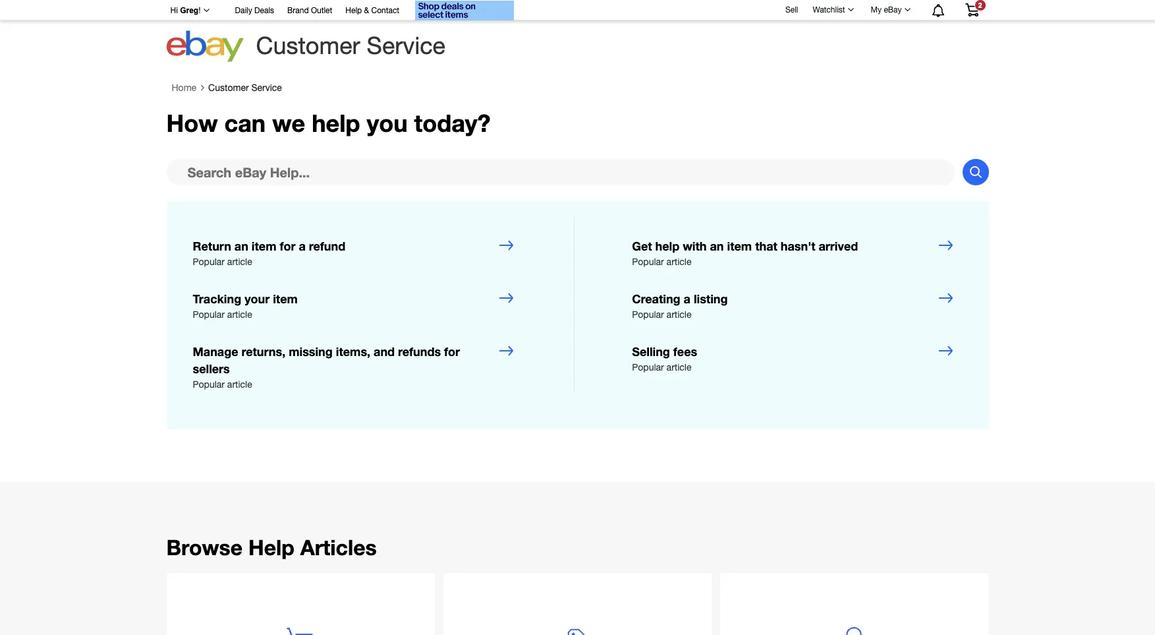 Task type: describe. For each thing, give the bounding box(es) containing it.
2 link
[[958, 0, 987, 19]]

popular inside the selling fees popular article
[[633, 362, 665, 373]]

articles
[[301, 535, 377, 560]]

manage returns, missing items, and refunds for sellers popular article
[[193, 344, 460, 390]]

0 vertical spatial help
[[312, 109, 360, 137]]

article inside tracking your item popular article
[[227, 309, 252, 320]]

return
[[193, 239, 231, 253]]

popular inside "get help with an item that hasn't arrived popular article"
[[633, 257, 665, 267]]

how can we help you today?
[[167, 109, 491, 137]]

my
[[871, 5, 882, 15]]

daily deals
[[235, 6, 274, 15]]

brand outlet
[[288, 6, 333, 15]]

for inside manage returns, missing items, and refunds for sellers popular article
[[445, 344, 460, 359]]

article inside the selling fees popular article
[[667, 362, 692, 373]]

an inside "get help with an item that hasn't arrived popular article"
[[711, 239, 724, 253]]

help inside help & contact link
[[346, 6, 362, 15]]

contact
[[372, 6, 400, 15]]

a inside "creating a listing popular article"
[[684, 292, 691, 306]]

help inside "get help with an item that hasn't arrived popular article"
[[656, 239, 680, 253]]

outlet
[[311, 6, 333, 15]]

sellers
[[193, 361, 230, 376]]

tracking your item popular article
[[193, 292, 298, 320]]

!
[[199, 6, 201, 15]]

item for return an item for a refund
[[252, 239, 277, 253]]

hasn't
[[781, 239, 816, 253]]

brand outlet link
[[288, 4, 333, 18]]

watchlist link
[[806, 2, 860, 18]]

creating a listing popular article
[[633, 292, 728, 320]]

sell link
[[780, 5, 805, 14]]

article inside return an item for a refund popular article
[[227, 257, 252, 267]]

customer service inside banner
[[256, 32, 446, 59]]

help inside how can we help you today? "main content"
[[249, 535, 295, 560]]

get help with an item that hasn't arrived popular article
[[633, 239, 859, 267]]

article inside "get help with an item that hasn't arrived popular article"
[[667, 257, 692, 267]]

ebay
[[885, 5, 902, 15]]

how
[[167, 109, 218, 137]]

sell
[[786, 5, 799, 14]]

browse
[[167, 535, 243, 560]]

popular inside return an item for a refund popular article
[[193, 257, 225, 267]]

popular inside manage returns, missing items, and refunds for sellers popular article
[[193, 379, 225, 390]]

fees
[[674, 344, 698, 359]]

you
[[367, 109, 408, 137]]

brand
[[288, 6, 309, 15]]

get an extra 15% off image
[[416, 1, 514, 20]]

account navigation
[[163, 0, 989, 22]]

returns,
[[242, 344, 286, 359]]

greg
[[180, 6, 199, 15]]

deals
[[255, 6, 274, 15]]

with
[[683, 239, 707, 253]]

missing
[[289, 344, 333, 359]]

my ebay
[[871, 5, 902, 15]]

your
[[245, 292, 270, 306]]

watchlist
[[813, 5, 846, 15]]

help & contact link
[[346, 4, 400, 18]]

help & contact
[[346, 6, 400, 15]]

popular inside tracking your item popular article
[[193, 309, 225, 320]]



Task type: locate. For each thing, give the bounding box(es) containing it.
how can we help you today? main content
[[0, 76, 1156, 635]]

manage
[[193, 344, 238, 359]]

can
[[225, 109, 266, 137]]

help right we
[[312, 109, 360, 137]]

article down creating
[[667, 309, 692, 320]]

a
[[299, 239, 306, 253], [684, 292, 691, 306]]

service inside how can we help you today? "main content"
[[252, 83, 282, 93]]

for left refund
[[280, 239, 296, 253]]

popular down sellers
[[193, 379, 225, 390]]

0 horizontal spatial help
[[249, 535, 295, 560]]

1 horizontal spatial a
[[684, 292, 691, 306]]

article
[[227, 257, 252, 267], [667, 257, 692, 267], [227, 309, 252, 320], [667, 309, 692, 320], [667, 362, 692, 373], [227, 379, 252, 390]]

customer inside how can we help you today? "main content"
[[208, 83, 249, 93]]

a inside return an item for a refund popular article
[[299, 239, 306, 253]]

0 horizontal spatial an
[[235, 239, 249, 253]]

service
[[367, 32, 446, 59], [252, 83, 282, 93]]

for inside return an item for a refund popular article
[[280, 239, 296, 253]]

hi
[[170, 6, 178, 15]]

popular
[[193, 257, 225, 267], [633, 257, 665, 267], [193, 309, 225, 320], [633, 309, 665, 320], [633, 362, 665, 373], [193, 379, 225, 390]]

customer service up can
[[208, 83, 282, 93]]

creating
[[633, 292, 681, 306]]

my ebay link
[[864, 2, 917, 18]]

1 horizontal spatial for
[[445, 344, 460, 359]]

return an item for a refund popular article
[[193, 239, 346, 267]]

browse help articles
[[167, 535, 377, 560]]

1 vertical spatial service
[[252, 83, 282, 93]]

item
[[252, 239, 277, 253], [728, 239, 753, 253], [273, 292, 298, 306]]

1 horizontal spatial customer
[[256, 32, 360, 59]]

1 vertical spatial help
[[656, 239, 680, 253]]

arrived
[[819, 239, 859, 253]]

customer service inside how can we help you today? "main content"
[[208, 83, 282, 93]]

article down your
[[227, 309, 252, 320]]

item left the that
[[728, 239, 753, 253]]

service up can
[[252, 83, 282, 93]]

customer service down the &
[[256, 32, 446, 59]]

0 vertical spatial help
[[346, 6, 362, 15]]

listing
[[694, 292, 728, 306]]

article inside manage returns, missing items, and refunds for sellers popular article
[[227, 379, 252, 390]]

items,
[[336, 344, 371, 359]]

article down with
[[667, 257, 692, 267]]

0 vertical spatial service
[[367, 32, 446, 59]]

item for tracking your item
[[273, 292, 298, 306]]

daily deals link
[[235, 4, 274, 18]]

help
[[346, 6, 362, 15], [249, 535, 295, 560]]

2
[[979, 1, 983, 9]]

and
[[374, 344, 395, 359]]

get
[[633, 239, 653, 253]]

1 horizontal spatial help
[[346, 6, 362, 15]]

refunds
[[398, 344, 441, 359]]

1 an from the left
[[235, 239, 249, 253]]

customer service banner
[[163, 0, 989, 66]]

1 horizontal spatial an
[[711, 239, 724, 253]]

an right return at the top left of the page
[[235, 239, 249, 253]]

Search eBay Help... text field
[[167, 159, 955, 186]]

item right your
[[273, 292, 298, 306]]

home link
[[172, 83, 197, 93]]

home
[[172, 83, 197, 93]]

0 horizontal spatial for
[[280, 239, 296, 253]]

customer inside banner
[[256, 32, 360, 59]]

customer service
[[256, 32, 446, 59], [208, 83, 282, 93]]

article down sellers
[[227, 379, 252, 390]]

item inside tracking your item popular article
[[273, 292, 298, 306]]

0 vertical spatial customer service
[[256, 32, 446, 59]]

a left refund
[[299, 239, 306, 253]]

daily
[[235, 6, 252, 15]]

selling
[[633, 344, 671, 359]]

customer up can
[[208, 83, 249, 93]]

hi greg !
[[170, 6, 201, 15]]

customer
[[256, 32, 360, 59], [208, 83, 249, 93]]

popular down tracking
[[193, 309, 225, 320]]

&
[[364, 6, 369, 15]]

1 vertical spatial customer
[[208, 83, 249, 93]]

0 horizontal spatial help
[[312, 109, 360, 137]]

for
[[280, 239, 296, 253], [445, 344, 460, 359]]

popular down selling
[[633, 362, 665, 373]]

1 vertical spatial customer service
[[208, 83, 282, 93]]

popular down creating
[[633, 309, 665, 320]]

we
[[272, 109, 305, 137]]

popular down the get
[[633, 257, 665, 267]]

1 horizontal spatial help
[[656, 239, 680, 253]]

0 horizontal spatial service
[[252, 83, 282, 93]]

1 vertical spatial help
[[249, 535, 295, 560]]

a left listing
[[684, 292, 691, 306]]

0 horizontal spatial a
[[299, 239, 306, 253]]

0 vertical spatial customer
[[256, 32, 360, 59]]

popular down return at the top left of the page
[[193, 257, 225, 267]]

an right with
[[711, 239, 724, 253]]

service down contact on the left top of the page
[[367, 32, 446, 59]]

1 horizontal spatial service
[[367, 32, 446, 59]]

that
[[756, 239, 778, 253]]

article down fees
[[667, 362, 692, 373]]

item right return at the top left of the page
[[252, 239, 277, 253]]

0 vertical spatial a
[[299, 239, 306, 253]]

popular inside "creating a listing popular article"
[[633, 309, 665, 320]]

customer service link
[[208, 83, 282, 93]]

1 vertical spatial a
[[684, 292, 691, 306]]

help right the get
[[656, 239, 680, 253]]

an
[[235, 239, 249, 253], [711, 239, 724, 253]]

help
[[312, 109, 360, 137], [656, 239, 680, 253]]

1 vertical spatial for
[[445, 344, 460, 359]]

for right refunds
[[445, 344, 460, 359]]

today?
[[414, 109, 491, 137]]

tracking
[[193, 292, 241, 306]]

selling fees popular article
[[633, 344, 698, 373]]

customer down brand outlet link on the top of page
[[256, 32, 360, 59]]

0 horizontal spatial customer
[[208, 83, 249, 93]]

refund
[[309, 239, 346, 253]]

item inside "get help with an item that hasn't arrived popular article"
[[728, 239, 753, 253]]

service inside banner
[[367, 32, 446, 59]]

article inside "creating a listing popular article"
[[667, 309, 692, 320]]

article down return at the top left of the page
[[227, 257, 252, 267]]

an inside return an item for a refund popular article
[[235, 239, 249, 253]]

item inside return an item for a refund popular article
[[252, 239, 277, 253]]

0 vertical spatial for
[[280, 239, 296, 253]]

2 an from the left
[[711, 239, 724, 253]]



Task type: vqa. For each thing, say whether or not it's contained in the screenshot.
a
yes



